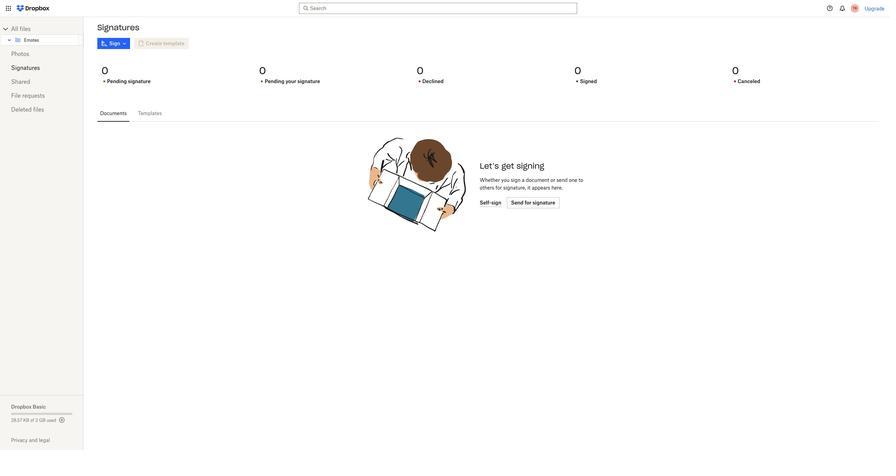 Task type: locate. For each thing, give the bounding box(es) containing it.
1 horizontal spatial files
[[33, 106, 44, 113]]

sign inside self-sign "button"
[[491, 199, 502, 205]]

0 up 'pending signature'
[[102, 64, 108, 77]]

0
[[102, 64, 108, 77], [259, 64, 266, 77], [417, 64, 424, 77], [575, 64, 581, 77], [732, 64, 739, 77]]

0 horizontal spatial files
[[20, 25, 31, 32]]

for
[[496, 185, 502, 191], [525, 200, 532, 206]]

signatures
[[97, 23, 140, 32], [11, 64, 40, 71]]

4 0 from the left
[[575, 64, 581, 77]]

1 horizontal spatial for
[[525, 200, 532, 206]]

signature
[[128, 78, 151, 84], [298, 78, 320, 84], [533, 200, 555, 206]]

signature up templates
[[128, 78, 151, 84]]

0 up pending your signature at the top left of page
[[259, 64, 266, 77]]

files right all
[[20, 25, 31, 32]]

1 vertical spatial signatures
[[11, 64, 40, 71]]

document
[[526, 177, 549, 183]]

signature inside send for signature button
[[533, 200, 555, 206]]

shared link
[[11, 75, 72, 89]]

shared
[[11, 78, 30, 85]]

0 for pending signature
[[102, 64, 108, 77]]

0 vertical spatial for
[[496, 185, 502, 191]]

1 horizontal spatial pending
[[265, 78, 285, 84]]

signing
[[517, 161, 544, 171]]

0 vertical spatial signatures
[[97, 23, 140, 32]]

for right the 'send'
[[525, 200, 532, 206]]

you
[[501, 177, 510, 183]]

2
[[35, 418, 38, 423]]

deleted
[[11, 106, 32, 113]]

files down file requests link at the top of the page
[[33, 106, 44, 113]]

0 up signed on the top of page
[[575, 64, 581, 77]]

signature down appears
[[533, 200, 555, 206]]

privacy and legal
[[11, 437, 50, 443]]

tab list
[[97, 105, 879, 122]]

for down you
[[496, 185, 502, 191]]

send
[[557, 177, 568, 183]]

emotes
[[24, 37, 39, 43]]

whether
[[480, 177, 500, 183]]

requests
[[22, 92, 45, 99]]

files
[[20, 25, 31, 32], [33, 106, 44, 113]]

pending
[[107, 78, 127, 84], [265, 78, 285, 84]]

1 vertical spatial files
[[33, 106, 44, 113]]

one
[[569, 177, 578, 183]]

pending left the your
[[265, 78, 285, 84]]

2 horizontal spatial signature
[[533, 200, 555, 206]]

send for signature button
[[507, 197, 560, 208]]

all files link
[[11, 23, 83, 34]]

1 horizontal spatial signature
[[298, 78, 320, 84]]

appears
[[532, 185, 550, 191]]

3 0 from the left
[[417, 64, 424, 77]]

get more space image
[[58, 416, 66, 424]]

0 horizontal spatial sign
[[491, 199, 502, 205]]

it
[[528, 185, 531, 191]]

sign
[[511, 177, 521, 183], [491, 199, 502, 205]]

all files tree
[[1, 23, 83, 46]]

dropbox
[[11, 404, 32, 410]]

sign down others
[[491, 199, 502, 205]]

0 vertical spatial sign
[[511, 177, 521, 183]]

signatures up shared
[[11, 64, 40, 71]]

0 horizontal spatial for
[[496, 185, 502, 191]]

0 vertical spatial files
[[20, 25, 31, 32]]

5 0 from the left
[[732, 64, 739, 77]]

deleted files link
[[11, 103, 72, 117]]

files inside tree
[[20, 25, 31, 32]]

templates
[[138, 110, 162, 116]]

signatures up sign
[[97, 23, 140, 32]]

file requests link
[[11, 89, 72, 103]]

self-sign
[[480, 199, 502, 205]]

files for all files
[[20, 25, 31, 32]]

0 up canceled
[[732, 64, 739, 77]]

0 horizontal spatial pending
[[107, 78, 127, 84]]

sign
[[109, 40, 120, 46]]

self-
[[480, 199, 491, 205]]

1 horizontal spatial signatures
[[97, 23, 140, 32]]

for inside send for signature button
[[525, 200, 532, 206]]

0 up declined
[[417, 64, 424, 77]]

1 vertical spatial for
[[525, 200, 532, 206]]

global header element
[[0, 0, 890, 17]]

send
[[511, 200, 524, 206]]

1 horizontal spatial sign
[[511, 177, 521, 183]]

sign left "a"
[[511, 177, 521, 183]]

tb
[[853, 6, 857, 10]]

2 pending from the left
[[265, 78, 285, 84]]

self-sign button
[[480, 199, 502, 207]]

1 vertical spatial sign
[[491, 199, 502, 205]]

1 pending from the left
[[107, 78, 127, 84]]

photos
[[11, 50, 29, 57]]

pending up the documents
[[107, 78, 127, 84]]

of
[[30, 418, 34, 423]]

0 horizontal spatial signature
[[128, 78, 151, 84]]

1 0 from the left
[[102, 64, 108, 77]]

and
[[29, 437, 38, 443]]

2 0 from the left
[[259, 64, 266, 77]]

signature right the your
[[298, 78, 320, 84]]

upgrade
[[865, 5, 885, 11]]

kb
[[23, 418, 29, 423]]



Task type: vqa. For each thing, say whether or not it's contained in the screenshot.
Send for signature's signature
yes



Task type: describe. For each thing, give the bounding box(es) containing it.
let's get signing
[[480, 161, 544, 171]]

whether you sign a document or send one to others for signature, it appears here.
[[480, 177, 583, 191]]

28.57 kb of 2 gb used
[[11, 418, 56, 423]]

deleted files
[[11, 106, 44, 113]]

pending signature
[[107, 78, 151, 84]]

0 for declined
[[417, 64, 424, 77]]

get
[[502, 161, 514, 171]]

others
[[480, 185, 494, 191]]

file requests
[[11, 92, 45, 99]]

tab list containing documents
[[97, 105, 879, 122]]

sign button
[[97, 38, 130, 49]]

signature for pending your signature
[[298, 78, 320, 84]]

for inside whether you sign a document or send one to others for signature, it appears here.
[[496, 185, 502, 191]]

documents
[[100, 110, 127, 116]]

pending your signature
[[265, 78, 320, 84]]

pending for pending signature
[[107, 78, 127, 84]]

signature,
[[503, 185, 526, 191]]

0 for canceled
[[732, 64, 739, 77]]

0 horizontal spatial signatures
[[11, 64, 40, 71]]

signature for send for signature
[[533, 200, 555, 206]]

emotes link
[[14, 36, 77, 44]]

privacy and legal link
[[11, 437, 83, 443]]

a
[[522, 177, 525, 183]]

your
[[286, 78, 296, 84]]

28.57
[[11, 418, 22, 423]]

upgrade link
[[865, 5, 885, 11]]

dropbox basic
[[11, 404, 46, 410]]

files for deleted files
[[33, 106, 44, 113]]

send for signature
[[511, 200, 555, 206]]

privacy
[[11, 437, 28, 443]]

used
[[47, 418, 56, 423]]

declined
[[423, 78, 444, 84]]

dropbox logo - go to the homepage image
[[14, 3, 52, 14]]

Search in folder "Dropbox" text field
[[310, 5, 564, 12]]

0 for pending your signature
[[259, 64, 266, 77]]

all
[[11, 25, 18, 32]]

all files
[[11, 25, 31, 32]]

to
[[579, 177, 583, 183]]

let's
[[480, 161, 499, 171]]

legal
[[39, 437, 50, 443]]

here.
[[552, 185, 563, 191]]

or
[[551, 177, 555, 183]]

photos link
[[11, 47, 72, 61]]

templates tab
[[135, 105, 165, 122]]

canceled
[[738, 78, 761, 84]]

basic
[[33, 404, 46, 410]]

pending for pending your signature
[[265, 78, 285, 84]]

0 for signed
[[575, 64, 581, 77]]

sign inside whether you sign a document or send one to others for signature, it appears here.
[[511, 177, 521, 183]]

signed
[[580, 78, 597, 84]]

tb button
[[850, 3, 861, 14]]

file
[[11, 92, 21, 99]]

gb
[[39, 418, 46, 423]]

signatures link
[[11, 61, 72, 75]]

documents tab
[[97, 105, 130, 122]]



